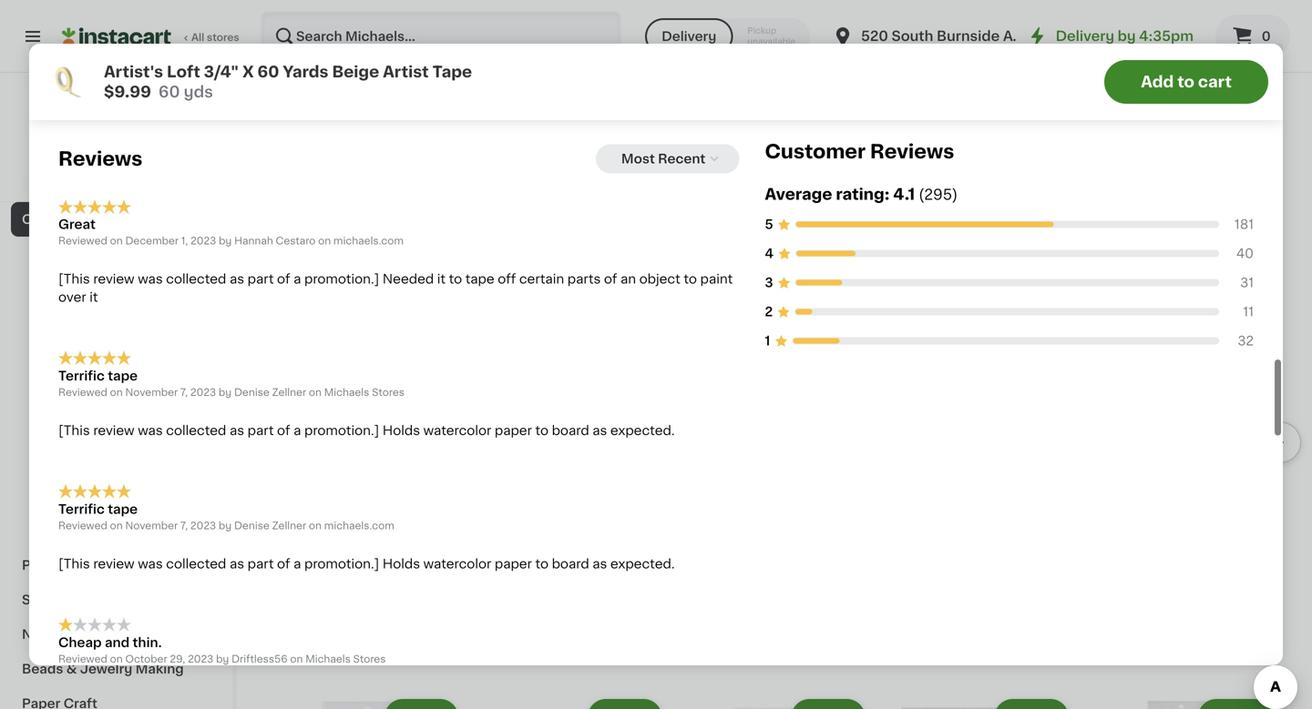 Task type: describe. For each thing, give the bounding box(es) containing it.
glitter link
[[11, 376, 221, 410]]

needle
[[22, 629, 69, 642]]

z-
[[321, 518, 335, 531]]

more for scissors & craft knives
[[1229, 249, 1263, 262]]

order
[[526, 50, 561, 62]]

as for terrific tape reviewed on november 7, 2023 by denise zellner on michaels stores
[[230, 425, 244, 438]]

scotch for scotch 3-pack giftwrap tape
[[680, 117, 726, 130]]

x-acto z-series #1 precision knife
[[273, 518, 454, 549]]

reviewed inside terrific tape reviewed on november 7, 2023 by denise zellner on michaels stores
[[58, 388, 107, 398]]

1 horizontal spatial store
[[543, 68, 576, 81]]

view more link for stickers
[[1195, 647, 1276, 665]]

hannah
[[234, 236, 273, 246]]

scotch for scotch magic tape in pack
[[273, 117, 319, 130]]

artist for artist's loft 3/4" x 60 yards beige artist tape
[[924, 135, 959, 148]]

tape down details,
[[365, 117, 396, 130]]

felt
[[33, 490, 57, 503]]

view more link for scissors & craft knives
[[1195, 246, 1276, 264]]

michaels inside cheap and thin. reviewed on october 29, 2023 by driftless56 on michaels stores
[[306, 655, 351, 665]]

store inside everyday store prices link
[[106, 157, 132, 167]]

2 add button from the left
[[997, 301, 1067, 334]]

yards for artist's loft 3/4" x 60 yards beige artist tape
[[1024, 117, 1059, 130]]

4 49
[[1097, 93, 1127, 112]]

a for great reviewed on december 1, 2023 by hannah cestaro on michaels.com
[[294, 273, 301, 286]]

1 pack from the left
[[413, 117, 444, 130]]

zellner for terrific tape reviewed on november 7, 2023 by denise zellner on michaels stores
[[272, 388, 306, 398]]

0 vertical spatial (295)
[[951, 155, 978, 165]]

scotch 3-pack giftwrap tape
[[680, 117, 867, 130]]

delivery for delivery
[[662, 30, 717, 43]]

scotch magic tape in pack
[[273, 117, 444, 130]]

2 horizontal spatial or
[[1184, 31, 1197, 44]]

can
[[283, 31, 307, 44]]

1 add button from the left
[[793, 301, 864, 334]]

present
[[889, 31, 938, 44]]

best
[[279, 74, 299, 82]]

8 button
[[477, 295, 666, 565]]

[this review was collected as part of a promotion.] holds watercolor paper to board as expected. for terrific tape reviewed on november 7, 2023 by denise zellner on michaels stores
[[58, 425, 675, 438]]

tape inside the artist's loft 3/4" x 60 yards beige artist tape
[[962, 135, 993, 148]]

craft left great
[[22, 213, 56, 226]]

christmas link
[[11, 168, 221, 202]]

0 horizontal spatial be
[[341, 31, 357, 44]]

artist's for artist's loft 3/4" x 60 yards beige artist tape $9.99 60 yds
[[104, 64, 163, 80]]

0 vertical spatial stickers link
[[11, 341, 221, 376]]

details,
[[357, 68, 403, 81]]

board for terrific tape reviewed on november 7, 2023 by denise zellner on michaels stores
[[552, 425, 589, 438]]

driftless56
[[232, 655, 288, 665]]

2023 inside terrific tape reviewed on november 7, 2023 by denise zellner on michaels stores
[[190, 388, 216, 398]]

store.
[[436, 31, 472, 44]]

within
[[978, 50, 1016, 62]]

2023 inside terrific tape reviewed on november 7, 2023 by denise zellner on michaels.com
[[190, 521, 216, 531]]

only
[[310, 31, 337, 44]]

november for terrific tape reviewed on november 7, 2023 by denise zellner on michaels.com
[[125, 521, 178, 531]]

terrific for terrific tape reviewed on november 7, 2023 by denise zellner on michaels.com
[[58, 504, 105, 516]]

everyday
[[54, 157, 103, 167]]

8
[[477, 553, 484, 563]]

promotion.] for great reviewed on december 1, 2023 by hannah cestaro on michaels.com
[[304, 273, 379, 286]]

1 giftwrap from the left
[[777, 117, 833, 130]]

items purchased through instacart can only be returned in-store. go to the customer service desk at any michaels retail store and present your transaction barcode, if available, or instacart receipt, if not. your barcode or receipt will be accessible in your order history page. most purchases are eligible for exchange or refund within 180 days. michaels may ask you to show a government-issued photo id. for more details, see michaels's full in-store return policy for details:
[[58, 31, 1241, 81]]

#1
[[378, 518, 392, 531]]

watercolor for terrific tape reviewed on november 7, 2023 by denise zellner on michaels stores
[[423, 425, 492, 438]]

denise for terrific tape reviewed on november 7, 2023 by denise zellner on michaels.com
[[234, 521, 270, 531]]

add to cart
[[1141, 74, 1232, 90]]

as for terrific tape reviewed on november 7, 2023 by denise zellner on michaels.com
[[230, 558, 244, 571]]

board for terrific tape reviewed on november 7, 2023 by denise zellner on michaels.com
[[552, 558, 589, 571]]

and inside items purchased through instacart can only be returned in-store. go to the customer service desk at any michaels retail store and present your transaction barcode, if available, or instacart receipt, if not. your barcode or receipt will be accessible in your order history page. most purchases are eligible for exchange or refund within 180 days. michaels may ask you to show a government-issued photo id. for more details, see michaels's full in-store return policy for details:
[[861, 31, 885, 44]]

south
[[892, 30, 934, 43]]

transaction
[[974, 31, 1046, 44]]

[this for great reviewed on december 1, 2023 by hannah cestaro on michaels.com
[[58, 273, 90, 286]]

(580)
[[748, 137, 776, 147]]

loft for artist's loft 3/4" x 60 yards beige artist tape
[[932, 117, 958, 130]]

2023 inside cheap and thin. reviewed on october 29, 2023 by driftless56 on michaels stores
[[188, 655, 214, 665]]

service type group
[[645, 18, 810, 55]]

of for terrific tape reviewed on november 7, 2023 by denise zellner on michaels.com
[[277, 558, 290, 571]]

3/4" for artist's loft 3/4" x 60 yards beige artist tape $9.99 60 yds
[[204, 64, 239, 80]]

& for beads
[[66, 664, 77, 676]]

holds for terrific tape reviewed on november 7, 2023 by denise zellner on michaels stores
[[383, 425, 420, 438]]

tape down cart
[[1195, 117, 1226, 130]]

a for terrific tape reviewed on november 7, 2023 by denise zellner on michaels stores
[[294, 425, 301, 438]]

2 horizontal spatial in
[[690, 151, 699, 161]]

christmas
[[22, 179, 90, 191]]

0 horizontal spatial in
[[399, 117, 410, 130]]

delivery for delivery by 4:35pm
[[1056, 30, 1115, 43]]

was for terrific tape reviewed on november 7, 2023 by denise zellner on michaels.com
[[138, 558, 163, 571]]

paint & art supplies link
[[11, 549, 221, 583]]

retail
[[790, 31, 822, 44]]

reviewed inside terrific tape reviewed on november 7, 2023 by denise zellner on michaels.com
[[58, 521, 107, 531]]

loft for artist's loft 3/4" x 60 yards beige artist tape $9.99 60 yds
[[167, 64, 200, 80]]

yards for artist's loft 3/4" x 60 yards beige artist tape $9.99 60 yds
[[283, 64, 329, 80]]

& for felt
[[60, 490, 71, 503]]

0 horizontal spatial in-
[[419, 31, 436, 44]]

holds for terrific tape reviewed on november 7, 2023 by denise zellner on michaels.com
[[383, 558, 420, 571]]

refund
[[933, 50, 975, 62]]

over
[[58, 291, 86, 304]]

1
[[765, 335, 770, 348]]

sewing & fabric art link
[[11, 583, 221, 618]]

denise for terrific tape reviewed on november 7, 2023 by denise zellner on michaels stores
[[234, 388, 270, 398]]

x for artist's loft 3/4" x 60 yards beige artist tape
[[991, 117, 1000, 130]]

1 horizontal spatial stickers
[[273, 647, 357, 666]]

tape inside tape link
[[33, 283, 64, 295]]

& for paint
[[59, 560, 69, 572]]

basics
[[59, 213, 102, 226]]

scotch giftwrap tape
[[1087, 117, 1226, 130]]

0 horizontal spatial or
[[299, 50, 312, 62]]

most inside button
[[622, 153, 655, 165]]

full
[[503, 68, 523, 81]]

tape up customer reviews
[[836, 117, 867, 130]]

desk
[[653, 31, 683, 44]]

scotch for scotch giftwrap tape
[[1087, 117, 1133, 130]]

glitter
[[33, 386, 73, 399]]

great reviewed on december 1, 2023 by hannah cestaro on michaels.com
[[58, 219, 404, 246]]

was for terrific tape reviewed on november 7, 2023 by denise zellner on michaels stores
[[138, 425, 163, 438]]

expected. for terrific tape reviewed on november 7, 2023 by denise zellner on michaels stores
[[611, 425, 675, 438]]

1 vertical spatial your
[[494, 50, 523, 62]]

scissors & craft knives link
[[273, 244, 510, 266]]

promotion.] for terrific tape reviewed on november 7, 2023 by denise zellner on michaels.com
[[304, 558, 379, 571]]

details:
[[684, 68, 731, 81]]

craft down sewing & fabric art
[[72, 629, 106, 642]]

1 vertical spatial for
[[663, 68, 681, 81]]

expected. for terrific tape reviewed on november 7, 2023 by denise zellner on michaels.com
[[611, 558, 675, 571]]

1 vertical spatial be
[[388, 50, 404, 62]]

by inside terrific tape reviewed on november 7, 2023 by denise zellner on michaels stores
[[219, 388, 232, 398]]

delivery button
[[645, 18, 733, 55]]

reviewed inside great reviewed on december 1, 2023 by hannah cestaro on michaels.com
[[58, 236, 107, 246]]

3-
[[729, 117, 743, 130]]

stores for and
[[353, 655, 386, 665]]

days.
[[1046, 50, 1080, 62]]

1 vertical spatial instacart
[[58, 50, 115, 62]]

add inside button
[[1141, 74, 1174, 90]]

as for great reviewed on december 1, 2023 by hannah cestaro on michaels.com
[[230, 273, 244, 286]]

acto
[[288, 518, 318, 531]]

art inside sewing & fabric art link
[[131, 594, 151, 607]]

knives
[[442, 246, 510, 265]]

thin.
[[133, 637, 162, 650]]

of left an
[[604, 273, 617, 286]]

at
[[687, 31, 699, 44]]

fabric
[[87, 594, 128, 607]]

1 vertical spatial more
[[161, 525, 194, 538]]

parts
[[568, 273, 601, 286]]

crayons, markers & more
[[33, 525, 194, 538]]

page.
[[612, 50, 647, 62]]

4 for 4 in
[[680, 151, 687, 161]]

11
[[1244, 306, 1254, 318]]

0 vertical spatial instacart
[[223, 31, 280, 44]]

felt & craft paper
[[33, 490, 147, 503]]

review for terrific tape reviewed on november 7, 2023 by denise zellner on michaels stores
[[93, 425, 135, 438]]

sewing
[[22, 594, 70, 607]]

2 magic from the left
[[556, 117, 595, 130]]

& for sewing
[[73, 594, 84, 607]]

rating:
[[836, 187, 890, 202]]

181
[[1235, 218, 1254, 231]]

40
[[1237, 247, 1254, 260]]

ask
[[1175, 50, 1197, 62]]

2 horizontal spatial store
[[825, 31, 858, 44]]

prices
[[135, 157, 167, 167]]

1 horizontal spatial it
[[90, 291, 98, 304]]

4 for 4 49
[[1097, 93, 1111, 112]]

3
[[765, 276, 773, 289]]

2 horizontal spatial it
[[437, 273, 446, 286]]

0 horizontal spatial stickers
[[33, 352, 85, 365]]

buy it again
[[51, 77, 128, 90]]

government-
[[106, 68, 189, 81]]

to inside button
[[1178, 74, 1195, 90]]

[this for terrific tape reviewed on november 7, 2023 by denise zellner on michaels.com
[[58, 558, 90, 571]]

delivery by 4:35pm link
[[1027, 26, 1194, 47]]

service
[[603, 31, 649, 44]]

tape down the return
[[598, 117, 629, 130]]

and inside cheap and thin. reviewed on october 29, 2023 by driftless56 on michaels stores
[[105, 637, 130, 650]]

lists link
[[11, 102, 221, 139]]

stores
[[207, 32, 239, 42]]

returned
[[360, 31, 415, 44]]

by inside terrific tape reviewed on november 7, 2023 by denise zellner on michaels.com
[[219, 521, 232, 531]]

part for terrific tape reviewed on november 7, 2023 by denise zellner on michaels.com
[[248, 558, 274, 571]]

1 magic from the left
[[322, 117, 362, 130]]

view for stickers
[[1195, 650, 1226, 663]]

of for terrific tape reviewed on november 7, 2023 by denise zellner on michaels stores
[[277, 425, 290, 438]]

object
[[639, 273, 681, 286]]

1 vertical spatial if
[[171, 50, 179, 62]]

return
[[579, 68, 617, 81]]

all stores link
[[62, 11, 241, 62]]

average
[[765, 187, 832, 202]]

was for great reviewed on december 1, 2023 by hannah cestaro on michaels.com
[[138, 273, 163, 286]]

4:35pm
[[1139, 30, 1194, 43]]

view for scissors & craft knives
[[1195, 249, 1226, 262]]

0 vertical spatial if
[[1109, 31, 1118, 44]]

2
[[765, 306, 773, 318]]

(212)
[[341, 556, 365, 566]]

beige for artist's loft 3/4" x 60 yards beige artist tape
[[884, 135, 921, 148]]



Task type: locate. For each thing, give the bounding box(es) containing it.
1 vertical spatial holds
[[383, 558, 420, 571]]

artist's loft 3/4" x 60 yards beige artist tape
[[884, 117, 1059, 148]]

review for terrific tape reviewed on november 7, 2023 by denise zellner on michaels.com
[[93, 558, 135, 571]]

watercolor for terrific tape reviewed on november 7, 2023 by denise zellner on michaels.com
[[423, 558, 492, 571]]

eligible
[[780, 50, 826, 62]]

0 vertical spatial your
[[941, 31, 970, 44]]

of down cestaro in the top of the page
[[277, 273, 290, 286]]

collected for great reviewed on december 1, 2023 by hannah cestaro on michaels.com
[[166, 273, 226, 286]]

1 horizontal spatial for
[[830, 50, 847, 62]]

[this right paint
[[58, 558, 90, 571]]

3/4" inside the artist's loft 3/4" x 60 yards beige artist tape
[[961, 117, 988, 130]]

60 for artist's loft 3/4" x 60 yards beige artist tape
[[1004, 117, 1021, 130]]

[this inside [this review was collected as part of a promotion.] needed it to tape off certain parts of an object to paint over it
[[58, 273, 90, 286]]

tape inside terrific tape reviewed on november 7, 2023 by denise zellner on michaels stores
[[108, 370, 138, 383]]

item carousel region containing 4
[[273, 0, 1301, 215]]

paper for terrific tape reviewed on november 7, 2023 by denise zellner on michaels.com
[[495, 558, 532, 571]]

scotch down artist's loft 3/4" x 60 yards beige artist tape $9.99 60 yds
[[273, 117, 319, 130]]

2 [this review was collected as part of a promotion.] holds watercolor paper to board as expected. from the top
[[58, 558, 675, 571]]

1 part from the top
[[248, 273, 274, 286]]

crayons, markers & more link
[[11, 514, 221, 549]]

0 vertical spatial 4
[[1097, 93, 1111, 112]]

a inside items purchased through instacart can only be returned in-store. go to the customer service desk at any michaels retail store and present your transaction barcode, if available, or instacart receipt, if not. your barcode or receipt will be accessible in your order history page. most purchases are eligible for exchange or refund within 180 days. michaels may ask you to show a government-issued photo id. for more details, see michaels's full in-store return policy for details:
[[95, 68, 103, 81]]

2 vertical spatial 60
[[1004, 117, 1021, 130]]

purchased
[[98, 31, 166, 44]]

in- up accessible
[[419, 31, 436, 44]]

1 horizontal spatial your
[[941, 31, 970, 44]]

pack down see at the left top of page
[[413, 117, 444, 130]]

2 part from the top
[[248, 425, 274, 438]]

collected down terrific tape reviewed on november 7, 2023 by denise zellner on michaels stores
[[166, 425, 226, 438]]

needle craft link
[[11, 618, 221, 653]]

0 vertical spatial was
[[138, 273, 163, 286]]

1 vertical spatial art
[[131, 594, 151, 607]]

2 board from the top
[[552, 558, 589, 571]]

1 [this review was collected as part of a promotion.] holds watercolor paper to board as expected. from the top
[[58, 425, 675, 438]]

0 vertical spatial artist
[[383, 64, 429, 80]]

1 vertical spatial stickers link
[[273, 645, 357, 667]]

collected down 1,
[[166, 273, 226, 286]]

see
[[406, 68, 429, 81]]

receipt,
[[119, 50, 168, 62]]

1 horizontal spatial or
[[916, 50, 929, 62]]

of for great reviewed on december 1, 2023 by hannah cestaro on michaels.com
[[277, 273, 290, 286]]

was down glitter link
[[138, 425, 163, 438]]

4.1
[[893, 187, 915, 202]]

artist's down receipt, in the top of the page
[[104, 64, 163, 80]]

1 item carousel region from the top
[[273, 0, 1301, 215]]

3 review from the top
[[93, 558, 135, 571]]

of down terrific tape reviewed on november 7, 2023 by denise zellner on michaels stores
[[277, 425, 290, 438]]

will
[[364, 50, 384, 62]]

tape down paper
[[108, 504, 138, 516]]

part down terrific tape reviewed on november 7, 2023 by denise zellner on michaels stores
[[248, 425, 274, 438]]

add to cart button
[[1105, 60, 1269, 104]]

1 vertical spatial view more
[[1195, 650, 1263, 663]]

buy
[[51, 77, 77, 90]]

(295) inside average rating: 4.1 (295)
[[919, 188, 958, 202]]

paper for terrific tape reviewed on november 7, 2023 by denise zellner on michaels stores
[[495, 425, 532, 438]]

0 horizontal spatial x
[[242, 64, 254, 80]]

delivery up days.
[[1056, 30, 1115, 43]]

zellner for terrific tape reviewed on november 7, 2023 by denise zellner on michaels.com
[[272, 521, 306, 531]]

0 vertical spatial for
[[830, 50, 847, 62]]

2 was from the top
[[138, 425, 163, 438]]

tape for terrific tape reviewed on november 7, 2023 by denise zellner on michaels stores
[[108, 370, 138, 383]]

2 promotion.] from the top
[[304, 425, 379, 438]]

reviewed down cheap
[[58, 655, 107, 665]]

1 vertical spatial beige
[[884, 135, 921, 148]]

everyday store prices
[[54, 157, 167, 167]]

2 scotch from the left
[[680, 117, 726, 130]]

most inside items purchased through instacart can only be returned in-store. go to the customer service desk at any michaels retail store and present your transaction barcode, if available, or instacart receipt, if not. your barcode or receipt will be accessible in your order history page. most purchases are eligible for exchange or refund within 180 days. michaels may ask you to show a government-issued photo id. for more details, see michaels's full in-store return policy for details:
[[651, 50, 683, 62]]

1 vertical spatial item carousel region
[[273, 288, 1301, 616]]

1 promotion.] from the top
[[304, 273, 379, 286]]

stores for tape
[[372, 388, 405, 398]]

1 holds from the top
[[383, 425, 420, 438]]

0 vertical spatial 7,
[[180, 388, 188, 398]]

part for terrific tape reviewed on november 7, 2023 by denise zellner on michaels stores
[[248, 425, 274, 438]]

3/4" inside artist's loft 3/4" x 60 yards beige artist tape $9.99 60 yds
[[204, 64, 239, 80]]

reviews
[[870, 142, 955, 161], [58, 149, 143, 168]]

2 vertical spatial 4
[[765, 247, 774, 260]]

60 down within at the right top
[[1004, 117, 1021, 130]]

it right needed
[[437, 273, 446, 286]]

denise inside terrific tape reviewed on november 7, 2023 by denise zellner on michaels stores
[[234, 388, 270, 398]]

scissors
[[273, 246, 360, 265]]

for right policy
[[663, 68, 681, 81]]

ribbons
[[33, 421, 86, 434]]

1 vertical spatial zellner
[[272, 521, 306, 531]]

0 horizontal spatial store
[[106, 157, 132, 167]]

in inside items purchased through instacart can only be returned in-store. go to the customer service desk at any michaels retail store and present your transaction barcode, if available, or instacart receipt, if not. your barcode or receipt will be accessible in your order history page. most purchases are eligible for exchange or refund within 180 days. michaels may ask you to show a government-issued photo id. for more details, see michaels's full in-store return policy for details:
[[480, 50, 491, 62]]

1 zellner from the top
[[272, 388, 306, 398]]

x for artist's loft 3/4" x 60 yards beige artist tape $9.99 60 yds
[[242, 64, 254, 80]]

stores inside cheap and thin. reviewed on october 29, 2023 by driftless56 on michaels stores
[[353, 655, 386, 665]]

michaels.com inside terrific tape reviewed on november 7, 2023 by denise zellner on michaels.com
[[324, 521, 394, 531]]

3 add button from the left
[[1200, 301, 1271, 334]]

collected down terrific tape reviewed on november 7, 2023 by denise zellner on michaels.com
[[166, 558, 226, 571]]

60 down government-
[[159, 84, 180, 100]]

collected for terrific tape reviewed on november 7, 2023 by denise zellner on michaels stores
[[166, 425, 226, 438]]

collected for terrific tape reviewed on november 7, 2023 by denise zellner on michaels.com
[[166, 558, 226, 571]]

1 view more link from the top
[[1195, 246, 1276, 264]]

3 collected from the top
[[166, 558, 226, 571]]

0 horizontal spatial artist's
[[104, 64, 163, 80]]

and up exchange
[[861, 31, 885, 44]]

your up refund
[[941, 31, 970, 44]]

0 horizontal spatial yards
[[283, 64, 329, 80]]

1 horizontal spatial artist's
[[884, 117, 929, 130]]

most recent button
[[596, 144, 739, 173]]

1 terrific from the top
[[58, 370, 105, 383]]

1 view from the top
[[1195, 249, 1226, 262]]

2 reviewed from the top
[[58, 388, 107, 398]]

was down december
[[138, 273, 163, 286]]

store down 'order'
[[543, 68, 576, 81]]

1 reviewed from the top
[[58, 236, 107, 246]]

[this review was collected as part of a promotion.] needed it to tape off certain parts of an object to paint over it
[[58, 273, 733, 304]]

7, inside terrific tape reviewed on november 7, 2023 by denise zellner on michaels.com
[[180, 521, 188, 531]]

november inside terrific tape reviewed on november 7, 2023 by denise zellner on michaels.com
[[125, 521, 178, 531]]

if left not.
[[171, 50, 179, 62]]

most left recent
[[622, 153, 655, 165]]

2 paper from the top
[[495, 558, 532, 571]]

michaels inside terrific tape reviewed on november 7, 2023 by denise zellner on michaels stores
[[324, 388, 369, 398]]

giftwrap up 'customer'
[[777, 117, 833, 130]]

0 vertical spatial more
[[1229, 249, 1263, 262]]

& for scissors
[[364, 246, 381, 265]]

1 vertical spatial loft
[[932, 117, 958, 130]]

1 vertical spatial in
[[399, 117, 410, 130]]

0 vertical spatial review
[[93, 273, 135, 286]]

view more link
[[1195, 246, 1276, 264], [1195, 647, 1276, 665]]

0 vertical spatial promotion.]
[[304, 273, 379, 286]]

1 vertical spatial view
[[1195, 650, 1226, 663]]

1 watercolor from the top
[[423, 425, 492, 438]]

in
[[480, 50, 491, 62], [399, 117, 410, 130], [690, 151, 699, 161]]

beads
[[22, 664, 63, 676]]

1 vertical spatial november
[[125, 521, 178, 531]]

as inside [this review was collected as part of a promotion.] needed it to tape off certain parts of an object to paint over it
[[230, 273, 244, 286]]

view more for stickers
[[1195, 650, 1263, 663]]

scotch 3/4" magic tape
[[477, 117, 629, 130]]

paint
[[700, 273, 733, 286]]

cart
[[1198, 74, 1232, 90]]

tape inside terrific tape reviewed on november 7, 2023 by denise zellner on michaels.com
[[108, 504, 138, 516]]

review down 'crayons, markers & more' on the bottom left of the page
[[93, 558, 135, 571]]

promotion.] inside [this review was collected as part of a promotion.] needed it to tape off certain parts of an object to paint over it
[[304, 273, 379, 286]]

exchange
[[850, 50, 913, 62]]

a down terrific tape reviewed on november 7, 2023 by denise zellner on michaels stores
[[294, 425, 301, 438]]

1 horizontal spatial in
[[480, 50, 491, 62]]

3 was from the top
[[138, 558, 163, 571]]

paper
[[110, 490, 147, 503]]

2 collected from the top
[[166, 425, 226, 438]]

3/4" down refund
[[961, 117, 988, 130]]

0 vertical spatial it
[[80, 77, 89, 90]]

best seller
[[279, 74, 325, 82]]

2 vertical spatial tape
[[108, 504, 138, 516]]

0 vertical spatial stores
[[372, 388, 405, 398]]

60 down barcode
[[258, 64, 279, 80]]

0 vertical spatial holds
[[383, 425, 420, 438]]

supplies
[[96, 560, 153, 572]]

0 horizontal spatial reviews
[[58, 149, 143, 168]]

october
[[125, 655, 167, 665]]

1 horizontal spatial 60
[[258, 64, 279, 80]]

part down knife
[[248, 558, 274, 571]]

3/4" down 'order'
[[526, 117, 552, 130]]

art inside paint & art supplies link
[[73, 560, 93, 572]]

yards inside artist's loft 3/4" x 60 yards beige artist tape $9.99 60 yds
[[283, 64, 329, 80]]

2 vertical spatial review
[[93, 558, 135, 571]]

or down present at the right top
[[916, 50, 929, 62]]

[this review was collected as part of a promotion.] holds watercolor paper to board as expected. for terrific tape reviewed on november 7, 2023 by denise zellner on michaels.com
[[58, 558, 675, 571]]

item carousel region
[[273, 0, 1301, 215], [273, 288, 1301, 616]]

average rating: 4.1 (295)
[[765, 187, 958, 202]]

7, inside terrific tape reviewed on november 7, 2023 by denise zellner on michaels stores
[[180, 388, 188, 398]]

review for great reviewed on december 1, 2023 by hannah cestaro on michaels.com
[[93, 273, 135, 286]]

you
[[1200, 50, 1224, 62]]

part down hannah on the left top of the page
[[248, 273, 274, 286]]

1 vertical spatial 60
[[159, 84, 180, 100]]

stores inside terrific tape reviewed on november 7, 2023 by denise zellner on michaels stores
[[372, 388, 405, 398]]

loft down not.
[[167, 64, 200, 80]]

1 expected. from the top
[[611, 425, 675, 438]]

instacart up barcode
[[223, 31, 280, 44]]

review
[[93, 273, 135, 286], [93, 425, 135, 438], [93, 558, 135, 571]]

0 vertical spatial [this review was collected as part of a promotion.] holds watercolor paper to board as expected.
[[58, 425, 675, 438]]

2 vertical spatial [this
[[58, 558, 90, 571]]

product group
[[680, 295, 869, 565], [884, 295, 1073, 583], [1087, 295, 1276, 583], [273, 696, 462, 710], [477, 696, 666, 710], [680, 696, 869, 710], [884, 696, 1073, 710], [1087, 696, 1276, 710]]

loft inside artist's loft 3/4" x 60 yards beige artist tape $9.99 60 yds
[[167, 64, 200, 80]]

& right the "markers"
[[148, 525, 158, 538]]

1 paper from the top
[[495, 425, 532, 438]]

zellner inside terrific tape reviewed on november 7, 2023 by denise zellner on michaels.com
[[272, 521, 306, 531]]

store up christmas link
[[106, 157, 132, 167]]

by inside great reviewed on december 1, 2023 by hannah cestaro on michaels.com
[[219, 236, 232, 246]]

(295)
[[951, 155, 978, 165], [919, 188, 958, 202]]

a inside [this review was collected as part of a promotion.] needed it to tape off certain parts of an object to paint over it
[[294, 273, 301, 286]]

60 for artist's loft 3/4" x 60 yards beige artist tape $9.99 60 yds
[[258, 64, 279, 80]]

4 for 4
[[765, 247, 774, 260]]

7, for terrific tape reviewed on november 7, 2023 by denise zellner on michaels.com
[[180, 521, 188, 531]]

scotch left "3-"
[[680, 117, 726, 130]]

0 vertical spatial part
[[248, 273, 274, 286]]

1 scotch from the left
[[273, 117, 319, 130]]

more
[[1229, 249, 1263, 262], [161, 525, 194, 538], [1229, 650, 1263, 663]]

precision
[[395, 518, 454, 531]]

store left the 520 at the right top of the page
[[825, 31, 858, 44]]

& down cheap
[[66, 664, 77, 676]]

instacart
[[223, 31, 280, 44], [58, 50, 115, 62]]

craft basics
[[22, 213, 102, 226]]

1 vertical spatial (295)
[[919, 188, 958, 202]]

0 horizontal spatial pack
[[413, 117, 444, 130]]

all
[[191, 32, 204, 42]]

1 view more from the top
[[1195, 249, 1263, 262]]

2 vertical spatial promotion.]
[[304, 558, 379, 571]]

0 horizontal spatial stickers link
[[11, 341, 221, 376]]

2 [this from the top
[[58, 425, 90, 438]]

1 vertical spatial denise
[[234, 521, 270, 531]]

1 vertical spatial promotion.]
[[304, 425, 379, 438]]

2 view more from the top
[[1195, 650, 1263, 663]]

craft left paper
[[74, 490, 106, 503]]

for right eligible at the right
[[830, 50, 847, 62]]

of
[[277, 273, 290, 286], [604, 273, 617, 286], [277, 425, 290, 438], [277, 558, 290, 571]]

1 horizontal spatial stickers link
[[273, 645, 357, 667]]

scotch for scotch 3/4" magic tape
[[477, 117, 522, 130]]

or up for
[[299, 50, 312, 62]]

delivery up purchases
[[662, 30, 717, 43]]

yards inside the artist's loft 3/4" x 60 yards beige artist tape
[[1024, 117, 1059, 130]]

& left fabric
[[73, 594, 84, 607]]

0 vertical spatial terrific
[[58, 370, 105, 383]]

markers
[[93, 525, 145, 538]]

november inside terrific tape reviewed on november 7, 2023 by denise zellner on michaels stores
[[125, 388, 178, 398]]

3 [this from the top
[[58, 558, 90, 571]]

1 collected from the top
[[166, 273, 226, 286]]

3/4" for artist's loft 3/4" x 60 yards beige artist tape
[[961, 117, 988, 130]]

terrific tape reviewed on november 7, 2023 by denise zellner on michaels.com
[[58, 504, 394, 531]]

or up ask
[[1184, 31, 1197, 44]]

2 expected. from the top
[[611, 558, 675, 571]]

2 horizontal spatial 4
[[1097, 93, 1111, 112]]

(295) down the artist's loft 3/4" x 60 yards beige artist tape
[[951, 155, 978, 165]]

2 7, from the top
[[180, 521, 188, 531]]

zellner inside terrific tape reviewed on november 7, 2023 by denise zellner on michaels stores
[[272, 388, 306, 398]]

magic down the return
[[556, 117, 595, 130]]

giftwrap
[[777, 117, 833, 130], [1136, 117, 1192, 130]]

1 vertical spatial collected
[[166, 425, 226, 438]]

artist's for artist's loft 3/4" x 60 yards beige artist tape
[[884, 117, 929, 130]]

1 horizontal spatial yards
[[1024, 117, 1059, 130]]

0 horizontal spatial loft
[[167, 64, 200, 80]]

series
[[335, 518, 374, 531]]

1 board from the top
[[552, 425, 589, 438]]

was inside [this review was collected as part of a promotion.] needed it to tape off certain parts of an object to paint over it
[[138, 273, 163, 286]]

seller
[[301, 74, 325, 82]]

1 [this from the top
[[58, 273, 90, 286]]

tape inside artist's loft 3/4" x 60 yards beige artist tape $9.99 60 yds
[[432, 64, 472, 80]]

artist's inside artist's loft 3/4" x 60 yards beige artist tape $9.99 60 yds
[[104, 64, 163, 80]]

artist for artist's loft 3/4" x 60 yards beige artist tape $9.99 60 yds
[[383, 64, 429, 80]]

0 vertical spatial view
[[1195, 249, 1226, 262]]

cestaro
[[276, 236, 316, 246]]

2 vertical spatial was
[[138, 558, 163, 571]]

x inside the artist's loft 3/4" x 60 yards beige artist tape
[[991, 117, 1000, 130]]

& up [this review was collected as part of a promotion.] needed it to tape off certain parts of an object to paint over it
[[364, 246, 381, 265]]

2 giftwrap from the left
[[1136, 117, 1192, 130]]

craft up needed
[[385, 246, 438, 265]]

view more
[[1195, 249, 1263, 262], [1195, 650, 1263, 663]]

4 reviewed from the top
[[58, 655, 107, 665]]

60
[[258, 64, 279, 80], [159, 84, 180, 100], [1004, 117, 1021, 130]]

2 pack from the left
[[743, 117, 774, 130]]

reviewed down felt & craft paper
[[58, 521, 107, 531]]

a down scissors
[[294, 273, 301, 286]]

part for great reviewed on december 1, 2023 by hannah cestaro on michaels.com
[[248, 273, 274, 286]]

sewing & fabric art
[[22, 594, 151, 607]]

michaels.com inside great reviewed on december 1, 2023 by hannah cestaro on michaels.com
[[333, 236, 404, 246]]

0 horizontal spatial giftwrap
[[777, 117, 833, 130]]

terrific down felt & craft paper
[[58, 504, 105, 516]]

beige inside the artist's loft 3/4" x 60 yards beige artist tape
[[884, 135, 921, 148]]

0 vertical spatial in
[[480, 50, 491, 62]]

customer
[[765, 142, 866, 161]]

1 vertical spatial artist's
[[884, 117, 929, 130]]

2 item carousel region from the top
[[273, 288, 1301, 616]]

more
[[320, 68, 353, 81]]

buy it again link
[[11, 66, 221, 102]]

3 part from the top
[[248, 558, 274, 571]]

for
[[296, 68, 317, 81]]

520 south burnside avenue button
[[832, 11, 1056, 62]]

michaels.com up "(212)"
[[324, 521, 394, 531]]

terrific inside terrific tape reviewed on november 7, 2023 by denise zellner on michaels stores
[[58, 370, 105, 383]]

1 vertical spatial stores
[[353, 655, 386, 665]]

scotch down full
[[477, 117, 522, 130]]

art right fabric
[[131, 594, 151, 607]]

49
[[1113, 94, 1127, 104]]

3 promotion.] from the top
[[304, 558, 379, 571]]

1 denise from the top
[[234, 388, 270, 398]]

it right buy
[[80, 77, 89, 90]]

your up full
[[494, 50, 523, 62]]

tape up ribbons link
[[108, 370, 138, 383]]

promotion.] for terrific tape reviewed on november 7, 2023 by denise zellner on michaels stores
[[304, 425, 379, 438]]

november for terrific tape reviewed on november 7, 2023 by denise zellner on michaels stores
[[125, 388, 178, 398]]

0 horizontal spatial instacart
[[58, 50, 115, 62]]

tape down 'knives'
[[466, 273, 495, 286]]

2 zellner from the top
[[272, 521, 306, 531]]

stores
[[372, 388, 405, 398], [353, 655, 386, 665]]

0 horizontal spatial 60
[[159, 84, 180, 100]]

show
[[58, 68, 92, 81]]

3 reviewed from the top
[[58, 521, 107, 531]]

x inside artist's loft 3/4" x 60 yards beige artist tape $9.99 60 yds
[[242, 64, 254, 80]]

michaels
[[729, 31, 787, 44], [1083, 50, 1141, 62], [324, 388, 369, 398], [306, 655, 351, 665]]

2 november from the top
[[125, 521, 178, 531]]

reviewed up ribbons
[[58, 388, 107, 398]]

0 horizontal spatial beige
[[332, 64, 379, 80]]

2023
[[191, 236, 216, 246], [190, 388, 216, 398], [190, 521, 216, 531], [188, 655, 214, 665]]

2 terrific from the top
[[58, 504, 105, 516]]

be up receipt on the top left of page
[[341, 31, 357, 44]]

it right the over
[[90, 291, 98, 304]]

tape for terrific tape reviewed on november 7, 2023 by denise zellner on michaels.com
[[108, 504, 138, 516]]

7, for terrific tape reviewed on november 7, 2023 by denise zellner on michaels stores
[[180, 388, 188, 398]]

0 vertical spatial expected.
[[611, 425, 675, 438]]

recent
[[658, 153, 706, 165]]

0 vertical spatial 60
[[258, 64, 279, 80]]

1 vertical spatial and
[[105, 637, 130, 650]]

tape inside [this review was collected as part of a promotion.] needed it to tape off certain parts of an object to paint over it
[[466, 273, 495, 286]]

0 horizontal spatial for
[[663, 68, 681, 81]]

[this down glitter
[[58, 425, 90, 438]]

pack up (580)
[[743, 117, 774, 130]]

tape down great
[[33, 283, 64, 295]]

certain
[[519, 273, 564, 286]]

1 horizontal spatial loft
[[932, 117, 958, 130]]

yds
[[184, 84, 213, 100]]

None search field
[[261, 11, 622, 62]]

1 horizontal spatial reviews
[[870, 142, 955, 161]]

1 review from the top
[[93, 273, 135, 286]]

artist down will
[[383, 64, 429, 80]]

giftwrap down 'add to cart' button
[[1136, 117, 1192, 130]]

2 watercolor from the top
[[423, 558, 492, 571]]

instacart down items
[[58, 50, 115, 62]]

artist inside the artist's loft 3/4" x 60 yards beige artist tape
[[924, 135, 959, 148]]

1 vertical spatial board
[[552, 558, 589, 571]]

tape down accessible
[[432, 64, 472, 80]]

0 vertical spatial collected
[[166, 273, 226, 286]]

2 denise from the top
[[234, 521, 270, 531]]

art up sewing & fabric art
[[73, 560, 93, 572]]

1 vertical spatial [this review was collected as part of a promotion.] holds watercolor paper to board as expected.
[[58, 558, 675, 571]]

tape down within at the right top
[[962, 135, 993, 148]]

beige inside artist's loft 3/4" x 60 yards beige artist tape $9.99 60 yds
[[332, 64, 379, 80]]

0 vertical spatial michaels.com
[[333, 236, 404, 246]]

terrific inside terrific tape reviewed on november 7, 2023 by denise zellner on michaels.com
[[58, 504, 105, 516]]

terrific for terrific tape reviewed on november 7, 2023 by denise zellner on michaels stores
[[58, 370, 105, 383]]

view more for scissors & craft knives
[[1195, 249, 1263, 262]]

2023 inside great reviewed on december 1, 2023 by hannah cestaro on michaels.com
[[191, 236, 216, 246]]

holds
[[383, 425, 420, 438], [383, 558, 420, 571]]

2 view more link from the top
[[1195, 647, 1276, 665]]

1 horizontal spatial 3/4"
[[526, 117, 552, 130]]

it inside 'link'
[[80, 77, 89, 90]]

1 horizontal spatial pack
[[743, 117, 774, 130]]

reviews up 4.1 on the right of the page
[[870, 142, 955, 161]]

a right show
[[95, 68, 103, 81]]

2 horizontal spatial 60
[[1004, 117, 1021, 130]]

0 horizontal spatial and
[[105, 637, 130, 650]]

1 horizontal spatial 4
[[765, 247, 774, 260]]

receipt
[[315, 50, 361, 62]]

1 november from the top
[[125, 388, 178, 398]]

0 vertical spatial denise
[[234, 388, 270, 398]]

loft down refund
[[932, 117, 958, 130]]

4 scotch from the left
[[1087, 117, 1133, 130]]

2 horizontal spatial add button
[[1200, 301, 1271, 334]]

0 vertical spatial [this
[[58, 273, 90, 286]]

terrific up glitter
[[58, 370, 105, 383]]

zellner
[[272, 388, 306, 398], [272, 521, 306, 531]]

delivery inside button
[[662, 30, 717, 43]]

3/4" down your
[[204, 64, 239, 80]]

[this up the over
[[58, 273, 90, 286]]

michaels.com up [this review was collected as part of a promotion.] needed it to tape off certain parts of an object to paint over it
[[333, 236, 404, 246]]

3 scotch from the left
[[477, 117, 522, 130]]

jewelry
[[80, 664, 132, 676]]

as
[[230, 273, 244, 286], [230, 425, 244, 438], [593, 425, 607, 438], [230, 558, 244, 571], [593, 558, 607, 571]]

item carousel region containing add
[[273, 288, 1301, 616]]

craft basics link
[[11, 202, 221, 237]]

more for stickers
[[1229, 650, 1263, 663]]

denise
[[234, 388, 270, 398], [234, 521, 270, 531]]

by inside cheap and thin. reviewed on october 29, 2023 by driftless56 on michaels stores
[[216, 655, 229, 665]]

a down knife
[[294, 558, 301, 571]]

1 vertical spatial terrific
[[58, 504, 105, 516]]

beige up 4.1 on the right of the page
[[884, 135, 921, 148]]

0 horizontal spatial add button
[[793, 301, 864, 334]]

off
[[498, 273, 516, 286]]

1 vertical spatial view more link
[[1195, 647, 1276, 665]]

burnside
[[937, 30, 1000, 43]]

2 review from the top
[[93, 425, 135, 438]]

1 horizontal spatial in-
[[526, 68, 543, 81]]

michaels logo image
[[99, 95, 134, 129]]

denise inside terrific tape reviewed on november 7, 2023 by denise zellner on michaels.com
[[234, 521, 270, 531]]

most down desk
[[651, 50, 683, 62]]

accessible
[[407, 50, 476, 62]]

0 vertical spatial view more link
[[1195, 246, 1276, 264]]

and up beads & jewelry making link on the bottom of page
[[105, 637, 130, 650]]

1 7, from the top
[[180, 388, 188, 398]]

crayons,
[[33, 525, 90, 538]]

0 vertical spatial and
[[861, 31, 885, 44]]

& right felt
[[60, 490, 71, 503]]

collected inside [this review was collected as part of a promotion.] needed it to tape off certain parts of an object to paint over it
[[166, 273, 226, 286]]

1 horizontal spatial add button
[[997, 301, 1067, 334]]

60 inside the artist's loft 3/4" x 60 yards beige artist tape
[[1004, 117, 1021, 130]]

be down returned on the top left
[[388, 50, 404, 62]]

520 south burnside avenue
[[861, 30, 1056, 43]]

1 vertical spatial watercolor
[[423, 558, 492, 571]]

scotch down the "4 49"
[[1087, 117, 1133, 130]]

of down knife
[[277, 558, 290, 571]]

a for terrific tape reviewed on november 7, 2023 by denise zellner on michaels.com
[[294, 558, 301, 571]]

artist's inside the artist's loft 3/4" x 60 yards beige artist tape
[[884, 117, 929, 130]]

[this for terrific tape reviewed on november 7, 2023 by denise zellner on michaels stores
[[58, 425, 90, 438]]

beige for artist's loft 3/4" x 60 yards beige artist tape $9.99 60 yds
[[332, 64, 379, 80]]

customer
[[538, 31, 600, 44]]

beige down receipt on the top left of page
[[332, 64, 379, 80]]

0 horizontal spatial delivery
[[662, 30, 717, 43]]

november up ribbons link
[[125, 388, 178, 398]]

lists
[[51, 114, 82, 127]]

instacart logo image
[[62, 26, 171, 47]]

was down the "markers"
[[138, 558, 163, 571]]

paint
[[22, 560, 56, 572]]

artist inside artist's loft 3/4" x 60 yards beige artist tape $9.99 60 yds
[[383, 64, 429, 80]]

2 view from the top
[[1195, 650, 1226, 663]]

1 vertical spatial store
[[543, 68, 576, 81]]

loft inside the artist's loft 3/4" x 60 yards beige artist tape
[[932, 117, 958, 130]]

needle craft
[[22, 629, 106, 642]]

1 was from the top
[[138, 273, 163, 286]]

reviewed inside cheap and thin. reviewed on october 29, 2023 by driftless56 on michaels stores
[[58, 655, 107, 665]]

not.
[[183, 50, 207, 62]]

if right barcode, on the top right of page
[[1109, 31, 1118, 44]]

part inside [this review was collected as part of a promotion.] needed it to tape off certain parts of an object to paint over it
[[248, 273, 274, 286]]

through
[[169, 31, 220, 44]]

paint & art supplies
[[22, 560, 153, 572]]

artist down refund
[[924, 135, 959, 148]]

review inside [this review was collected as part of a promotion.] needed it to tape off certain parts of an object to paint over it
[[93, 273, 135, 286]]

7, right the "markers"
[[180, 521, 188, 531]]

2 holds from the top
[[383, 558, 420, 571]]



Task type: vqa. For each thing, say whether or not it's contained in the screenshot.
accessories
no



